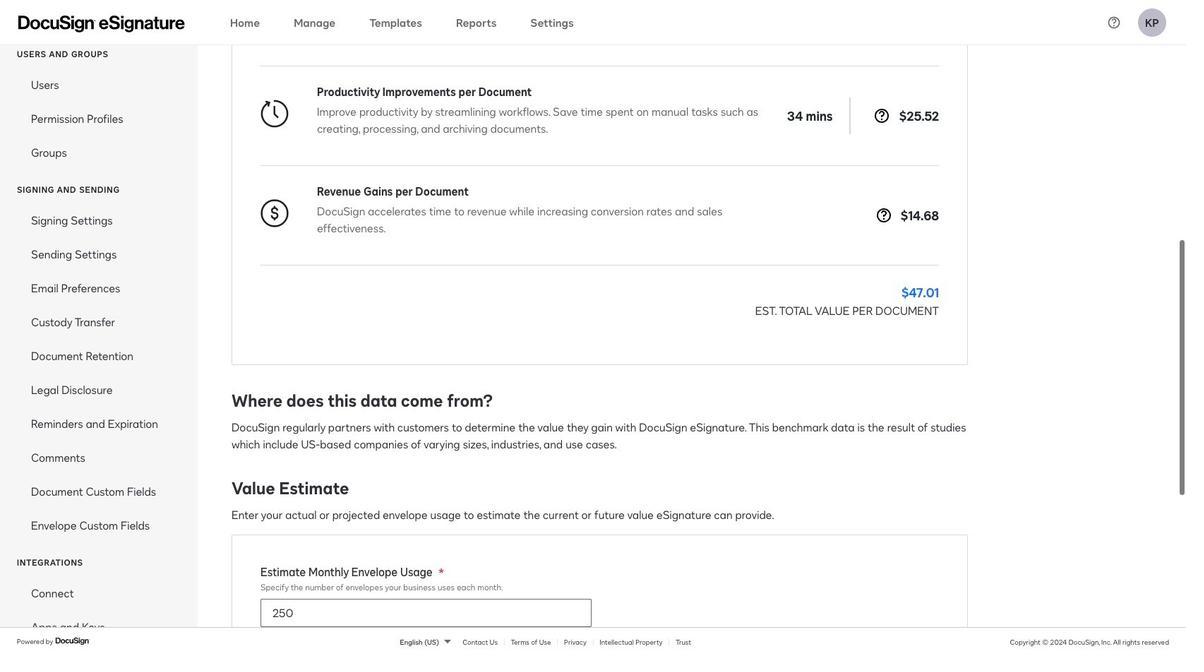 Task type: describe. For each thing, give the bounding box(es) containing it.
signing and sending element
[[0, 203, 198, 542]]

productivity improvements per document image
[[261, 100, 289, 128]]

docusign admin image
[[18, 15, 185, 32]]

integrations element
[[0, 576, 198, 656]]



Task type: vqa. For each thing, say whether or not it's contained in the screenshot.
Revenue Gains per Document icon on the left
yes



Task type: locate. For each thing, give the bounding box(es) containing it.
None number field
[[261, 600, 591, 626]]

users and groups element
[[0, 68, 198, 170]]

revenue gains per document image
[[261, 199, 289, 227]]

docusign image
[[55, 636, 90, 647]]



